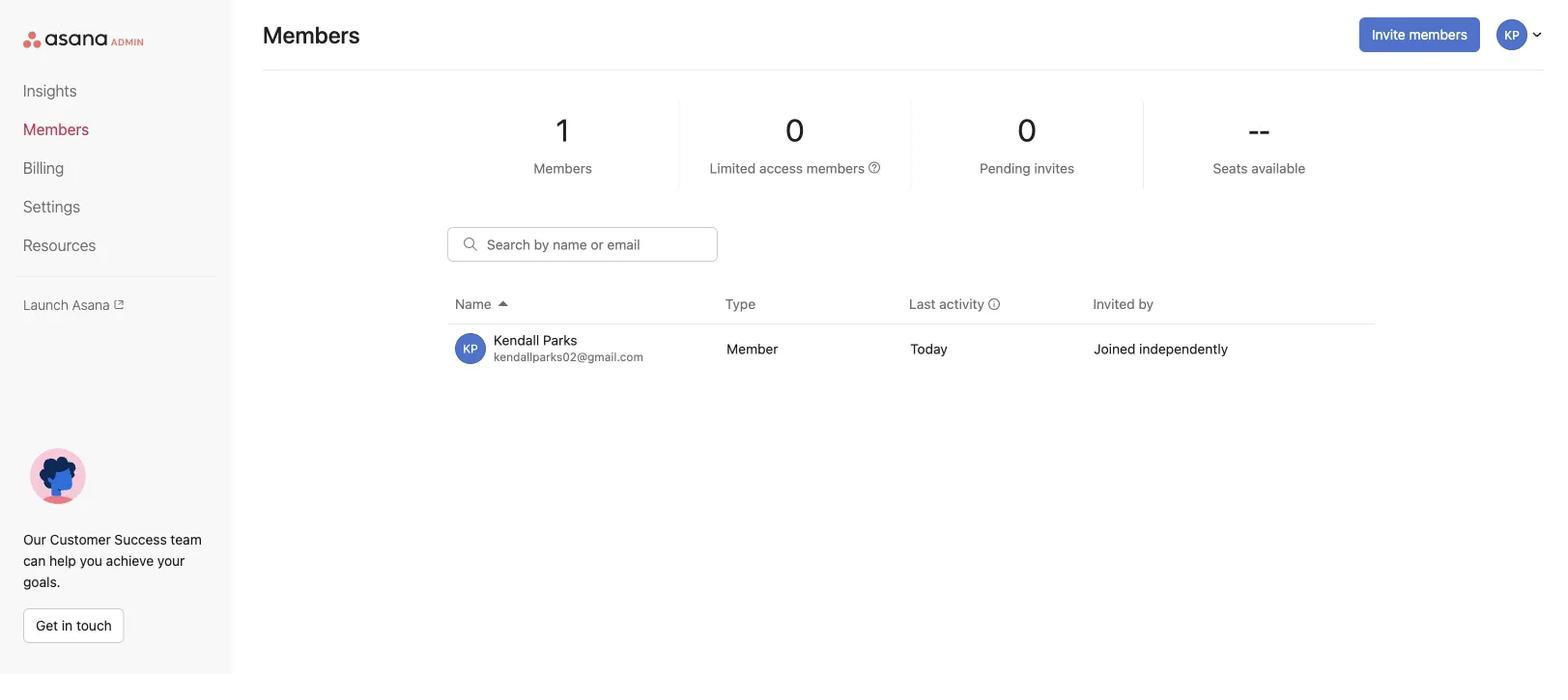 Task type: vqa. For each thing, say whether or not it's contained in the screenshot.
bottom LOTT
no



Task type: locate. For each thing, give the bounding box(es) containing it.
insights link
[[23, 79, 209, 102]]

pending
[[980, 161, 1031, 177]]

members right invite
[[1410, 27, 1468, 43]]

joined
[[1094, 341, 1136, 357]]

last
[[910, 296, 936, 312]]

2 vertical spatial members
[[534, 161, 592, 177]]

team
[[171, 532, 202, 548]]

parks
[[543, 332, 578, 348]]

you
[[80, 553, 102, 569]]

1 0 from the left
[[786, 111, 805, 148]]

kp
[[463, 342, 478, 356]]

Search by name or email text field
[[448, 227, 718, 262]]

name
[[455, 296, 492, 312]]

1 horizontal spatial members
[[263, 21, 360, 48]]

2 horizontal spatial members
[[534, 161, 592, 177]]

members inside "link"
[[23, 120, 89, 139]]

invite members
[[1372, 27, 1468, 43]]

limited
[[710, 161, 756, 177]]

1 horizontal spatial 0
[[1018, 111, 1037, 148]]

invited
[[1094, 296, 1135, 312]]

0
[[786, 111, 805, 148], [1018, 111, 1037, 148]]

2 0 from the left
[[1018, 111, 1037, 148]]

get in touch button
[[23, 609, 124, 644]]

insights
[[23, 82, 77, 100]]

launch
[[23, 297, 69, 313]]

0 up 'pending invites'
[[1018, 111, 1037, 148]]

0 vertical spatial members
[[1410, 27, 1468, 43]]

0 horizontal spatial members
[[23, 120, 89, 139]]

invited by
[[1094, 296, 1154, 312]]

your
[[157, 553, 185, 569]]

kendall parks kendallparks02@gmail.com
[[494, 332, 644, 364]]

invite
[[1372, 27, 1406, 43]]

access
[[760, 161, 803, 177]]

kendallparks02@gmail.com
[[494, 350, 644, 364]]

pending invites
[[980, 161, 1075, 177]]

by
[[1139, 296, 1154, 312]]

our
[[23, 532, 46, 548]]

members
[[1410, 27, 1468, 43], [807, 161, 865, 177]]

our customer success team can help you achieve your goals.
[[23, 532, 202, 591]]

invite members button
[[1360, 17, 1481, 52]]

0 for access
[[786, 111, 805, 148]]

seats available
[[1213, 161, 1306, 177]]

1 horizontal spatial members
[[1410, 27, 1468, 43]]

help
[[49, 553, 76, 569]]

1 vertical spatial members
[[23, 120, 89, 139]]

last activity button
[[910, 294, 1090, 315]]

touch
[[76, 618, 112, 634]]

activity
[[940, 296, 985, 312]]

members
[[263, 21, 360, 48], [23, 120, 89, 139], [534, 161, 592, 177]]

available
[[1252, 161, 1306, 177]]

╌
[[1250, 111, 1269, 148]]

limited access members
[[710, 161, 865, 177]]

today
[[911, 341, 948, 357]]

members right access
[[807, 161, 865, 177]]

0 horizontal spatial 0
[[786, 111, 805, 148]]

members link
[[23, 118, 209, 141]]

launch asana
[[23, 297, 110, 313]]

1 vertical spatial members
[[807, 161, 865, 177]]

1
[[556, 111, 570, 148]]

0 up limited access members
[[786, 111, 805, 148]]

0 horizontal spatial members
[[807, 161, 865, 177]]



Task type: describe. For each thing, give the bounding box(es) containing it.
billing link
[[23, 157, 209, 180]]

customer
[[50, 532, 111, 548]]

member
[[727, 341, 779, 357]]

joined independently
[[1094, 341, 1229, 357]]

can
[[23, 553, 46, 569]]

billing
[[23, 159, 64, 177]]

settings
[[23, 198, 80, 216]]

goals.
[[23, 575, 61, 591]]

last activity
[[910, 296, 985, 312]]

0 for invites
[[1018, 111, 1037, 148]]

name button
[[455, 294, 725, 315]]

launch asana link
[[23, 297, 209, 313]]

achieve
[[106, 553, 154, 569]]

invites
[[1035, 161, 1075, 177]]

seats
[[1213, 161, 1248, 177]]

0 vertical spatial members
[[263, 21, 360, 48]]

kendall
[[494, 332, 540, 348]]

get
[[36, 618, 58, 634]]

type
[[725, 296, 756, 312]]

in
[[62, 618, 73, 634]]

resources
[[23, 236, 96, 255]]

independently
[[1140, 341, 1229, 357]]

success
[[114, 532, 167, 548]]

asana
[[72, 297, 110, 313]]

members inside invite members button
[[1410, 27, 1468, 43]]

settings link
[[23, 195, 209, 218]]

resources link
[[23, 234, 209, 257]]

get in touch
[[36, 618, 112, 634]]



